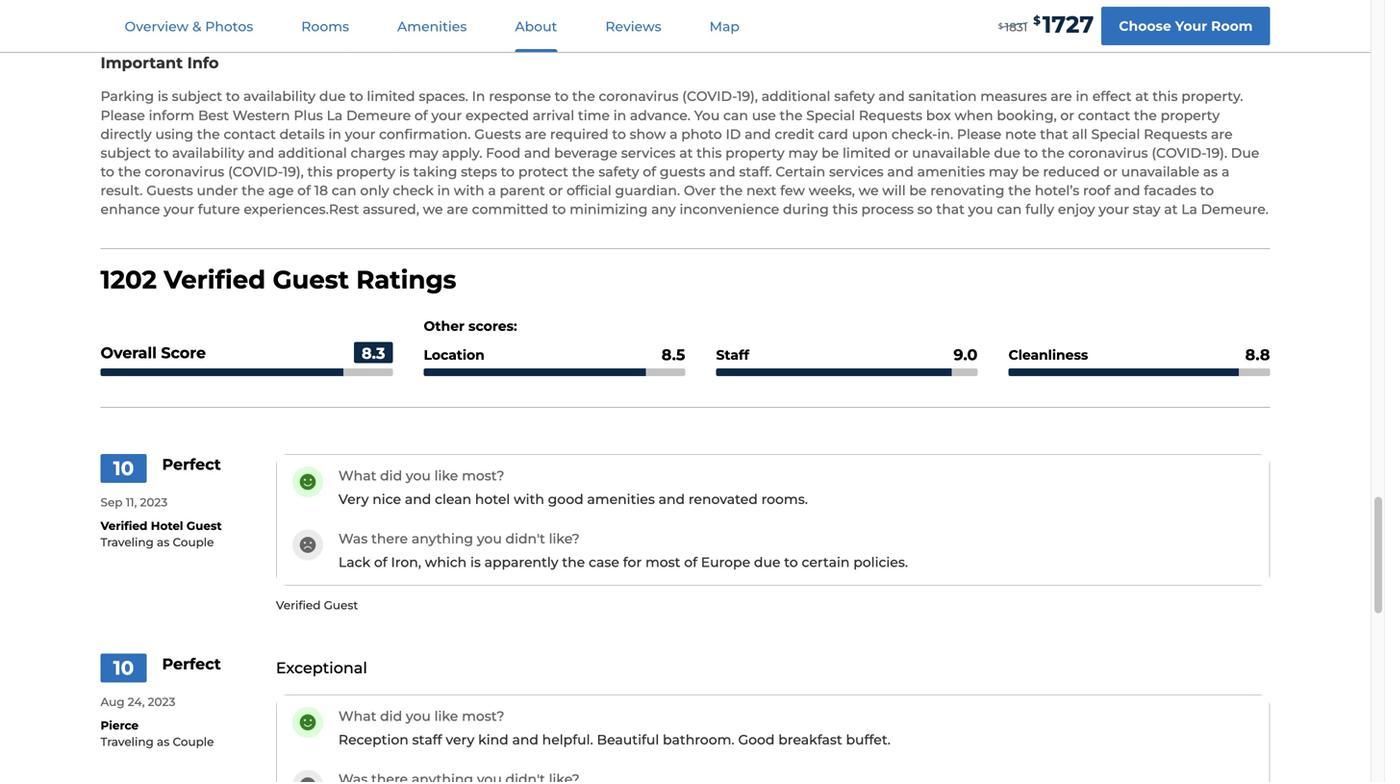 Task type: vqa. For each thing, say whether or not it's contained in the screenshot.
19).
yes



Task type: describe. For each thing, give the bounding box(es) containing it.
this left property.
[[1153, 88, 1178, 105]]

to down protect
[[552, 201, 566, 218]]

0 horizontal spatial 19),
[[283, 164, 304, 180]]

1 vertical spatial contact
[[224, 126, 276, 142]]

parking is subject to availability due to limited spaces. in response to the coronavirus (covid-19), additional safety and sanitation measures are in effect at this property. please inform best western plus la demeure of your expected arrival time in advance. you can use the special requests box when booking, or contact the property directly using the contact details in your confirmation. guests are required to show a photo id and credit card upon check-in. please note that all special requests are subject to availability and additional charges may apply. food and beverage services at this property may be limited or unavailable due to the coronavirus (covid-19). due to the coronavirus (covid-19), this property is taking steps to protect the safety of guests and staff. certain services and amenities may be reduced or unavailable as a result. guests under the age of 18 can only check in with a parent or official guardian. over the next few weeks, we will be renovating the hotel's roof and facades to enhance your future experiences.rest assured, we are committed to minimizing any inconvenience during this process so that you can fully enjoy your stay at la demeure.
[[101, 88, 1269, 218]]

so
[[918, 201, 933, 218]]

0 vertical spatial safety
[[834, 88, 875, 105]]

beverage
[[554, 145, 618, 161]]

and up stay
[[1114, 182, 1141, 199]]

certain
[[776, 164, 826, 180]]

exceptional
[[276, 658, 367, 677]]

1831
[[1005, 20, 1028, 34]]

ratings
[[356, 264, 456, 295]]

good
[[738, 732, 775, 748]]

for
[[623, 554, 642, 570]]

0 vertical spatial special
[[806, 107, 855, 123]]

any
[[651, 201, 676, 218]]

the up time
[[572, 88, 595, 105]]

this up 18
[[307, 164, 333, 180]]

1 vertical spatial additional
[[278, 145, 347, 161]]

is inside the was there anything you didn't like? lack of iron, which is apparently the case for most of europe due to certain policies.
[[470, 554, 481, 570]]

0 horizontal spatial safety
[[599, 164, 639, 180]]

to inside the was there anything you didn't like? lack of iron, which is apparently the case for most of europe due to certain policies.
[[784, 554, 798, 570]]

8.5
[[662, 345, 685, 364]]

0 horizontal spatial we
[[423, 201, 443, 218]]

to up arrival
[[555, 88, 569, 105]]

aug
[[101, 695, 125, 709]]

overall score
[[101, 344, 206, 362]]

1 horizontal spatial additional
[[762, 88, 831, 105]]

2023 for sep 11, 2023
[[140, 495, 168, 509]]

0 vertical spatial unavailable
[[912, 145, 991, 161]]

0 horizontal spatial that
[[936, 201, 965, 218]]

about
[[515, 18, 557, 35]]

time
[[578, 107, 610, 123]]

beautiful
[[597, 732, 659, 748]]

your left future
[[164, 201, 194, 218]]

0 vertical spatial requests
[[859, 107, 923, 123]]

what for what did you like most? very nice and clean hotel with good amenities and renovated rooms.
[[339, 467, 377, 484]]

reviews
[[605, 18, 662, 35]]

2 vertical spatial guest
[[324, 598, 358, 612]]

what did you like most? very nice and clean hotel with good amenities and renovated rooms.
[[339, 467, 808, 507]]

renovated
[[689, 491, 758, 507]]

&
[[192, 18, 202, 35]]

didn't
[[506, 530, 545, 547]]

and inside what did you like most? reception staff very kind and helpful. beautiful bathroom.  good breakfast buffet.
[[512, 732, 539, 748]]

0 vertical spatial due
[[319, 88, 346, 105]]

fully
[[1026, 201, 1055, 218]]

0 horizontal spatial guests
[[146, 182, 193, 199]]

1 horizontal spatial (covid-
[[682, 88, 737, 105]]

1 vertical spatial limited
[[843, 145, 891, 161]]

0 vertical spatial is
[[158, 88, 168, 105]]

facades
[[1144, 182, 1197, 199]]

parent
[[500, 182, 545, 199]]

0 vertical spatial at
[[1135, 88, 1149, 105]]

amenities
[[397, 18, 467, 35]]

advance.
[[630, 107, 691, 123]]

policies.
[[854, 554, 908, 570]]

protect
[[518, 164, 568, 180]]

as inside pierce traveling as couple
[[157, 735, 170, 749]]

0 vertical spatial availability
[[243, 88, 316, 105]]

are up booking,
[[1051, 88, 1072, 105]]

like?
[[549, 530, 580, 547]]

2 horizontal spatial be
[[1022, 164, 1040, 180]]

0 vertical spatial coronavirus
[[599, 88, 679, 105]]

0 horizontal spatial a
[[488, 182, 496, 199]]

and up protect
[[524, 145, 551, 161]]

2 cell from the left
[[253, 0, 1165, 27]]

to down food
[[501, 164, 515, 180]]

effect
[[1093, 88, 1132, 105]]

score
[[161, 344, 206, 362]]

1 horizontal spatial we
[[859, 182, 879, 199]]

1727
[[1043, 11, 1094, 38]]

your down roof
[[1099, 201, 1129, 218]]

this down weeks,
[[833, 201, 858, 218]]

and up upon in the right top of the page
[[879, 88, 905, 105]]

aug 24, 2023
[[101, 695, 175, 709]]

did for nice
[[380, 467, 402, 484]]

response
[[489, 88, 551, 105]]

arrival
[[533, 107, 574, 123]]

1 vertical spatial property
[[726, 145, 785, 161]]

verified for verified guest
[[276, 598, 321, 612]]

cleanliness
[[1009, 347, 1088, 363]]

parking
[[101, 88, 154, 105]]

perfect for aug 24, 2023
[[162, 655, 221, 673]]

1 vertical spatial availability
[[172, 145, 244, 161]]

in right time
[[614, 107, 626, 123]]

like for very
[[434, 708, 458, 724]]

experiences.rest
[[244, 201, 359, 218]]

1 vertical spatial coronavirus
[[1068, 145, 1148, 161]]

hotel's
[[1035, 182, 1080, 199]]

hotel
[[151, 519, 183, 533]]

in down taking at the top left of the page
[[437, 182, 450, 199]]

your down spaces.
[[431, 107, 462, 123]]

1 horizontal spatial special
[[1091, 126, 1140, 142]]

0 vertical spatial that
[[1040, 126, 1069, 142]]

the up credit
[[780, 107, 803, 123]]

0 horizontal spatial services
[[621, 145, 676, 161]]

spaces.
[[419, 88, 468, 105]]

during
[[783, 201, 829, 218]]

0 horizontal spatial limited
[[367, 88, 415, 105]]

box
[[926, 107, 951, 123]]

and up over at the top of page
[[709, 164, 736, 180]]

official
[[567, 182, 612, 199]]

renovating
[[931, 182, 1005, 199]]

2 horizontal spatial property
[[1161, 107, 1220, 123]]

1 horizontal spatial contact
[[1078, 107, 1131, 123]]

1 horizontal spatial services
[[829, 164, 884, 180]]

and down western
[[248, 145, 274, 161]]

1 vertical spatial requests
[[1144, 126, 1208, 142]]

with inside what did you like most? very nice and clean hotel with good amenities and renovated rooms.
[[514, 491, 544, 507]]

your up charges
[[345, 126, 376, 142]]

location
[[424, 347, 485, 363]]

of down there
[[374, 554, 387, 570]]

directly
[[101, 126, 152, 142]]

apparently
[[485, 554, 559, 570]]

assured,
[[363, 201, 419, 218]]

photo
[[681, 126, 722, 142]]

in right details
[[328, 126, 341, 142]]

1 vertical spatial please
[[957, 126, 1002, 142]]

tab list containing overview & photos
[[101, 0, 764, 52]]

2 vertical spatial be
[[909, 182, 927, 199]]

in.
[[938, 126, 954, 142]]

scores:
[[469, 318, 517, 334]]

staff
[[412, 732, 442, 748]]

as inside parking is subject to availability due to limited spaces. in response to the coronavirus (covid-19), additional safety and sanitation measures are in effect at this property. please inform best western plus la demeure of your expected arrival time in advance. you can use the special requests box when booking, or contact the property directly using the contact details in your confirmation. guests are required to show a photo id and credit card upon check-in. please note that all special requests are subject to availability and additional charges may apply. food and beverage services at this property may be limited or unavailable due to the coronavirus (covid-19). due to the coronavirus (covid-19), this property is taking steps to protect the safety of guests and staff. certain services and amenities may be reduced or unavailable as a result. guests under the age of 18 can only check in with a parent or official guardian. over the next few weeks, we will be renovating the hotel's roof and facades to enhance your future experiences.rest assured, we are committed to minimizing any inconvenience during this process so that you can fully enjoy your stay at la demeure.
[[1203, 164, 1218, 180]]

next
[[747, 182, 777, 199]]

important info
[[101, 53, 219, 72]]

to down note
[[1024, 145, 1038, 161]]

other
[[424, 318, 465, 334]]

food
[[486, 145, 521, 161]]

like for and
[[434, 467, 458, 484]]

the inside the was there anything you didn't like? lack of iron, which is apparently the case for most of europe due to certain policies.
[[562, 554, 585, 570]]

use
[[752, 107, 776, 123]]

guardian.
[[615, 182, 680, 199]]

you inside the was there anything you didn't like? lack of iron, which is apparently the case for most of europe due to certain policies.
[[477, 530, 502, 547]]

of up confirmation.
[[415, 107, 428, 123]]

1 horizontal spatial subject
[[172, 88, 222, 105]]

are up 19).
[[1211, 126, 1233, 142]]

1202
[[101, 264, 157, 295]]

0 vertical spatial can
[[724, 107, 748, 123]]

what for what did you like most? reception staff very kind and helpful. beautiful bathroom.  good breakfast buffet.
[[339, 708, 377, 724]]

verified hotel guest traveling as couple
[[101, 519, 222, 549]]

and down use
[[745, 126, 771, 142]]

very
[[339, 491, 369, 507]]

reduced
[[1043, 164, 1100, 180]]

due inside the was there anything you didn't like? lack of iron, which is apparently the case for most of europe due to certain policies.
[[754, 554, 781, 570]]

rooms
[[301, 18, 349, 35]]

the up 'fully'
[[1008, 182, 1031, 199]]

2 horizontal spatial due
[[994, 145, 1021, 161]]

info
[[187, 53, 219, 72]]

couple inside pierce traveling as couple
[[173, 735, 214, 749]]

2 vertical spatial at
[[1164, 201, 1178, 218]]

you inside what did you like most? reception staff very kind and helpful. beautiful bathroom.  good breakfast buffet.
[[406, 708, 431, 724]]

case
[[589, 554, 620, 570]]

to up demeure.
[[1200, 182, 1214, 199]]

2 horizontal spatial may
[[989, 164, 1019, 180]]

overview & photos button
[[101, 1, 276, 52]]

helpful.
[[542, 732, 593, 748]]

demeure
[[346, 107, 411, 123]]

choose your room
[[1119, 18, 1253, 34]]

10 for aug
[[113, 656, 134, 680]]

the up reduced
[[1042, 145, 1065, 161]]

the left age on the top of the page
[[242, 182, 265, 199]]

perfect for sep 11, 2023
[[162, 455, 221, 474]]

best
[[198, 107, 229, 123]]

0 horizontal spatial la
[[327, 107, 343, 123]]

staff
[[716, 347, 749, 363]]

or up roof
[[1104, 164, 1118, 180]]

overview
[[125, 18, 189, 35]]

1 vertical spatial can
[[332, 182, 357, 199]]

0 vertical spatial guests
[[474, 126, 521, 142]]

credit
[[775, 126, 815, 142]]

map button
[[687, 1, 763, 52]]

in
[[472, 88, 485, 105]]

to down using
[[155, 145, 169, 161]]

0 vertical spatial 19),
[[737, 88, 758, 105]]

or down check-
[[895, 145, 909, 161]]

0 vertical spatial please
[[101, 107, 145, 123]]

0 horizontal spatial subject
[[101, 145, 151, 161]]

and left renovated at bottom
[[659, 491, 685, 507]]

plus
[[294, 107, 323, 123]]

0 horizontal spatial coronavirus
[[145, 164, 224, 180]]

are down steps
[[447, 201, 468, 218]]

sep 11, 2023
[[101, 495, 168, 509]]

map
[[710, 18, 740, 35]]

guest for hotel
[[187, 519, 222, 533]]

the up the facades
[[1134, 107, 1157, 123]]

sep
[[101, 495, 123, 509]]

2 vertical spatial (covid-
[[228, 164, 283, 180]]

2023 for aug 24, 2023
[[148, 695, 175, 709]]

rooms.
[[762, 491, 808, 507]]

the up 'result.'
[[118, 164, 141, 180]]

1 vertical spatial (covid-
[[1152, 145, 1207, 161]]



Task type: locate. For each thing, give the bounding box(es) containing it.
a down steps
[[488, 182, 496, 199]]

1 horizontal spatial 19),
[[737, 88, 758, 105]]

0 vertical spatial be
[[822, 145, 839, 161]]

8.8
[[1245, 345, 1270, 364]]

or up all
[[1061, 107, 1075, 123]]

this down "photo"
[[697, 145, 722, 161]]

0 horizontal spatial is
[[158, 88, 168, 105]]

verified
[[164, 264, 266, 295], [101, 519, 148, 533], [276, 598, 321, 612]]

requests up upon in the right top of the page
[[859, 107, 923, 123]]

amenities inside what did you like most? very nice and clean hotel with good amenities and renovated rooms.
[[587, 491, 655, 507]]

0 vertical spatial a
[[670, 126, 678, 142]]

result.
[[101, 182, 143, 199]]

0 horizontal spatial be
[[822, 145, 839, 161]]

1 horizontal spatial a
[[670, 126, 678, 142]]

can
[[724, 107, 748, 123], [332, 182, 357, 199], [997, 201, 1022, 218]]

0 horizontal spatial requests
[[859, 107, 923, 123]]

1 couple from the top
[[173, 535, 214, 549]]

0 horizontal spatial can
[[332, 182, 357, 199]]

tab list
[[101, 0, 764, 52]]

choose
[[1119, 18, 1172, 34]]

0 vertical spatial additional
[[762, 88, 831, 105]]

19), up use
[[737, 88, 758, 105]]

1 vertical spatial as
[[157, 535, 170, 549]]

like inside what did you like most? reception staff very kind and helpful. beautiful bathroom.  good breakfast buffet.
[[434, 708, 458, 724]]

in left effect on the right top of the page
[[1076, 88, 1089, 105]]

2 10 from the top
[[113, 656, 134, 680]]

you up staff at the bottom left of page
[[406, 708, 431, 724]]

overview & photos
[[125, 18, 253, 35]]

you inside what did you like most? very nice and clean hotel with good amenities and renovated rooms.
[[406, 467, 431, 484]]

most? for clean
[[462, 467, 504, 484]]

contact down western
[[224, 126, 276, 142]]

10 up 11,
[[113, 456, 134, 480]]

other scores:
[[424, 318, 517, 334]]

show
[[630, 126, 666, 142]]

staff.
[[739, 164, 772, 180]]

0 horizontal spatial special
[[806, 107, 855, 123]]

lack
[[339, 554, 370, 570]]

buffet.
[[846, 732, 891, 748]]

verified inside verified hotel guest traveling as couple
[[101, 519, 148, 533]]

2 vertical spatial as
[[157, 735, 170, 749]]

1 horizontal spatial due
[[754, 554, 781, 570]]

8.3
[[362, 344, 385, 363]]

traveling
[[101, 535, 154, 549], [101, 735, 154, 749]]

age
[[268, 182, 294, 199]]

over
[[684, 182, 716, 199]]

1 vertical spatial with
[[514, 491, 544, 507]]

coronavirus down all
[[1068, 145, 1148, 161]]

the down best
[[197, 126, 220, 142]]

1 horizontal spatial coronavirus
[[599, 88, 679, 105]]

1 vertical spatial subject
[[101, 145, 151, 161]]

confirmation.
[[379, 126, 471, 142]]

traveling down pierce
[[101, 735, 154, 749]]

demeure.
[[1201, 201, 1269, 218]]

1 did from the top
[[380, 467, 402, 484]]

please up directly
[[101, 107, 145, 123]]

like inside what did you like most? very nice and clean hotel with good amenities and renovated rooms.
[[434, 467, 458, 484]]

we down check
[[423, 201, 443, 218]]

due right europe
[[754, 554, 781, 570]]

using
[[155, 126, 193, 142]]

as inside verified hotel guest traveling as couple
[[157, 535, 170, 549]]

with inside parking is subject to availability due to limited spaces. in response to the coronavirus (covid-19), additional safety and sanitation measures are in effect at this property. please inform best western plus la demeure of your expected arrival time in advance. you can use the special requests box when booking, or contact the property directly using the contact details in your confirmation. guests are required to show a photo id and credit card upon check-in. please note that all special requests are subject to availability and additional charges may apply. food and beverage services at this property may be limited or unavailable due to the coronavirus (covid-19). due to the coronavirus (covid-19), this property is taking steps to protect the safety of guests and staff. certain services and amenities may be reduced or unavailable as a result. guests under the age of 18 can only check in with a parent or official guardian. over the next few weeks, we will be renovating the hotel's roof and facades to enhance your future experiences.rest assured, we are committed to minimizing any inconvenience during this process so that you can fully enjoy your stay at la demeure.
[[454, 182, 484, 199]]

1 vertical spatial 10
[[113, 656, 134, 680]]

coronavirus
[[599, 88, 679, 105], [1068, 145, 1148, 161], [145, 164, 224, 180]]

traveling down 11,
[[101, 535, 154, 549]]

1 perfect from the top
[[162, 455, 221, 474]]

1 vertical spatial safety
[[599, 164, 639, 180]]

availability down best
[[172, 145, 244, 161]]

did
[[380, 467, 402, 484], [380, 708, 402, 724]]

1 vertical spatial what
[[339, 708, 377, 724]]

apply.
[[442, 145, 482, 161]]

1 horizontal spatial at
[[1135, 88, 1149, 105]]

stay
[[1133, 201, 1161, 218]]

most?
[[462, 467, 504, 484], [462, 708, 504, 724]]

can left 'fully'
[[997, 201, 1022, 218]]

most
[[645, 554, 681, 570]]

additional down details
[[278, 145, 347, 161]]

19), up age on the top of the page
[[283, 164, 304, 180]]

to left show
[[612, 126, 626, 142]]

19).
[[1207, 145, 1228, 161]]

most? up kind
[[462, 708, 504, 724]]

0 horizontal spatial with
[[454, 182, 484, 199]]

availability
[[243, 88, 316, 105], [172, 145, 244, 161]]

few
[[780, 182, 805, 199]]

due
[[319, 88, 346, 105], [994, 145, 1021, 161], [754, 554, 781, 570]]

1 horizontal spatial may
[[788, 145, 818, 161]]

process
[[862, 201, 914, 218]]

1 traveling from the top
[[101, 535, 154, 549]]

1 horizontal spatial guests
[[474, 126, 521, 142]]

what up the very
[[339, 467, 377, 484]]

with right hotel
[[514, 491, 544, 507]]

are down arrival
[[525, 126, 547, 142]]

what inside what did you like most? very nice and clean hotel with good amenities and renovated rooms.
[[339, 467, 377, 484]]

guests down expected at the top of page
[[474, 126, 521, 142]]

amenities up renovating on the right of the page
[[917, 164, 985, 180]]

availability up western
[[243, 88, 316, 105]]

1 horizontal spatial unavailable
[[1121, 164, 1200, 180]]

what up reception
[[339, 708, 377, 724]]

2 vertical spatial is
[[470, 554, 481, 570]]

guest
[[273, 264, 349, 295], [187, 519, 222, 533], [324, 598, 358, 612]]

1 horizontal spatial limited
[[843, 145, 891, 161]]

verified guest
[[276, 598, 358, 612]]

1 vertical spatial a
[[1222, 164, 1230, 180]]

good
[[548, 491, 584, 507]]

pierce traveling as couple
[[101, 719, 214, 749]]

choose your room button
[[1102, 7, 1270, 45]]

1 horizontal spatial that
[[1040, 126, 1069, 142]]

only
[[360, 182, 389, 199]]

guest for verified
[[273, 264, 349, 295]]

2 vertical spatial can
[[997, 201, 1022, 218]]

1 like from the top
[[434, 467, 458, 484]]

of left 18
[[297, 182, 311, 199]]

amenities
[[917, 164, 985, 180], [587, 491, 655, 507]]

at
[[1135, 88, 1149, 105], [679, 145, 693, 161], [1164, 201, 1178, 218]]

what inside what did you like most? reception staff very kind and helpful. beautiful bathroom.  good breakfast buffet.
[[339, 708, 377, 724]]

traveling inside pierce traveling as couple
[[101, 735, 154, 749]]

expected
[[466, 107, 529, 123]]

1 vertical spatial did
[[380, 708, 402, 724]]

can right 18
[[332, 182, 357, 199]]

check-
[[892, 126, 938, 142]]

and right nice on the bottom of page
[[405, 491, 431, 507]]

0 vertical spatial la
[[327, 107, 343, 123]]

2 traveling from the top
[[101, 735, 154, 749]]

1 horizontal spatial requests
[[1144, 126, 1208, 142]]

western
[[233, 107, 290, 123]]

1 vertical spatial like
[[434, 708, 458, 724]]

1 vertical spatial is
[[399, 164, 410, 180]]

1 horizontal spatial property
[[726, 145, 785, 161]]

0 vertical spatial contact
[[1078, 107, 1131, 123]]

1 horizontal spatial is
[[399, 164, 410, 180]]

what
[[339, 467, 377, 484], [339, 708, 377, 724]]

0 horizontal spatial (covid-
[[228, 164, 283, 180]]

2 horizontal spatial is
[[470, 554, 481, 570]]

1 vertical spatial 2023
[[148, 695, 175, 709]]

la right plus
[[327, 107, 343, 123]]

did for staff
[[380, 708, 402, 724]]

iron,
[[391, 554, 421, 570]]

property down property.
[[1161, 107, 1220, 123]]

you inside parking is subject to availability due to limited spaces. in response to the coronavirus (covid-19), additional safety and sanitation measures are in effect at this property. please inform best western plus la demeure of your expected arrival time in advance. you can use the special requests box when booking, or contact the property directly using the contact details in your confirmation. guests are required to show a photo id and credit card upon check-in. please note that all special requests are subject to availability and additional charges may apply. food and beverage services at this property may be limited or unavailable due to the coronavirus (covid-19). due to the coronavirus (covid-19), this property is taking steps to protect the safety of guests and staff. certain services and amenities may be reduced or unavailable as a result. guests under the age of 18 can only check in with a parent or official guardian. over the next few weeks, we will be renovating the hotel's roof and facades to enhance your future experiences.rest assured, we are committed to minimizing any inconvenience during this process so that you can fully enjoy your stay at la demeure.
[[968, 201, 993, 218]]

2 did from the top
[[380, 708, 402, 724]]

was
[[339, 530, 368, 547]]

like up clean at the left bottom
[[434, 467, 458, 484]]

10 for sep
[[113, 456, 134, 480]]

the down like?
[[562, 554, 585, 570]]

0 vertical spatial couple
[[173, 535, 214, 549]]

1 vertical spatial at
[[679, 145, 693, 161]]

the down beverage
[[572, 164, 595, 180]]

2 horizontal spatial (covid-
[[1152, 145, 1207, 161]]

perfect up hotel
[[162, 455, 221, 474]]

room
[[1211, 18, 1253, 34]]

most? inside what did you like most? very nice and clean hotel with good amenities and renovated rooms.
[[462, 467, 504, 484]]

2 vertical spatial property
[[336, 164, 395, 180]]

verified for verified hotel guest traveling as couple
[[101, 519, 148, 533]]

1 cell from the left
[[102, 0, 251, 27]]

will
[[882, 182, 906, 199]]

1 vertical spatial guest
[[187, 519, 222, 533]]

nice
[[373, 491, 401, 507]]

2 perfect from the top
[[162, 655, 221, 673]]

note
[[1005, 126, 1037, 142]]

row
[[102, 0, 1165, 27]]

you
[[968, 201, 993, 218], [406, 467, 431, 484], [477, 530, 502, 547], [406, 708, 431, 724]]

be down card
[[822, 145, 839, 161]]

guest down the lack
[[324, 598, 358, 612]]

limited down upon in the right top of the page
[[843, 145, 891, 161]]

0 horizontal spatial at
[[679, 145, 693, 161]]

did up nice on the bottom of page
[[380, 467, 402, 484]]

2023 right 11,
[[140, 495, 168, 509]]

0 vertical spatial we
[[859, 182, 879, 199]]

a
[[670, 126, 678, 142], [1222, 164, 1230, 180], [488, 182, 496, 199]]

or down protect
[[549, 182, 563, 199]]

(covid- up the facades
[[1152, 145, 1207, 161]]

minimizing
[[570, 201, 648, 218]]

like
[[434, 467, 458, 484], [434, 708, 458, 724]]

like up very at left bottom
[[434, 708, 458, 724]]

to up 'result.'
[[101, 164, 114, 180]]

guest right hotel
[[187, 519, 222, 533]]

is up inform at the top of the page
[[158, 88, 168, 105]]

special up card
[[806, 107, 855, 123]]

1 vertical spatial traveling
[[101, 735, 154, 749]]

1 most? from the top
[[462, 467, 504, 484]]

18
[[314, 182, 328, 199]]

0 vertical spatial amenities
[[917, 164, 985, 180]]

row group
[[102, 0, 1165, 27]]

amenities inside parking is subject to availability due to limited spaces. in response to the coronavirus (covid-19), additional safety and sanitation measures are in effect at this property. please inform best western plus la demeure of your expected arrival time in advance. you can use the special requests box when booking, or contact the property directly using the contact details in your confirmation. guests are required to show a photo id and credit card upon check-in. please note that all special requests are subject to availability and additional charges may apply. food and beverage services at this property may be limited or unavailable due to the coronavirus (covid-19). due to the coronavirus (covid-19), this property is taking steps to protect the safety of guests and staff. certain services and amenities may be reduced or unavailable as a result. guests under the age of 18 can only check in with a parent or official guardian. over the next few weeks, we will be renovating the hotel's roof and facades to enhance your future experiences.rest assured, we are committed to minimizing any inconvenience during this process so that you can fully enjoy your stay at la demeure.
[[917, 164, 985, 180]]

2 like from the top
[[434, 708, 458, 724]]

as down 19).
[[1203, 164, 1218, 180]]

2 vertical spatial coronavirus
[[145, 164, 224, 180]]

committed
[[472, 201, 549, 218]]

1 horizontal spatial can
[[724, 107, 748, 123]]

verified down future
[[164, 264, 266, 295]]

2 most? from the top
[[462, 708, 504, 724]]

1 10 from the top
[[113, 456, 134, 480]]

property up staff.
[[726, 145, 785, 161]]

all
[[1072, 126, 1088, 142]]

property
[[1161, 107, 1220, 123], [726, 145, 785, 161], [336, 164, 395, 180]]

certain
[[802, 554, 850, 570]]

guests up 'enhance'
[[146, 182, 193, 199]]

2023 right 24,
[[148, 695, 175, 709]]

check
[[393, 182, 434, 199]]

most? for kind
[[462, 708, 504, 724]]

la down the facades
[[1182, 201, 1198, 218]]

1 vertical spatial due
[[994, 145, 1021, 161]]

2 couple from the top
[[173, 735, 214, 749]]

most? up hotel
[[462, 467, 504, 484]]

1 horizontal spatial be
[[909, 182, 927, 199]]

did inside what did you like most? very nice and clean hotel with good amenities and renovated rooms.
[[380, 467, 402, 484]]

1 vertical spatial we
[[423, 201, 443, 218]]

verified up exceptional
[[276, 598, 321, 612]]

be up so
[[909, 182, 927, 199]]

that left all
[[1040, 126, 1069, 142]]

1 horizontal spatial cell
[[253, 0, 1165, 27]]

is
[[158, 88, 168, 105], [399, 164, 410, 180], [470, 554, 481, 570]]

steps
[[461, 164, 497, 180]]

reception
[[339, 732, 409, 748]]

rooms button
[[278, 1, 372, 52]]

1202 verified guest ratings
[[101, 264, 456, 295]]

at down the facades
[[1164, 201, 1178, 218]]

and up will at the top right of the page
[[887, 164, 914, 180]]

of up guardian.
[[643, 164, 656, 180]]

that down renovating on the right of the page
[[936, 201, 965, 218]]

guest inside verified hotel guest traveling as couple
[[187, 519, 222, 533]]

1 vertical spatial 19),
[[283, 164, 304, 180]]

2023
[[140, 495, 168, 509], [148, 695, 175, 709]]

1 horizontal spatial verified
[[164, 264, 266, 295]]

2 horizontal spatial a
[[1222, 164, 1230, 180]]

services up weeks,
[[829, 164, 884, 180]]

1 vertical spatial most?
[[462, 708, 504, 724]]

additional up use
[[762, 88, 831, 105]]

with down steps
[[454, 182, 484, 199]]

special right all
[[1091, 126, 1140, 142]]

amenities up the was there anything you didn't like? lack of iron, which is apparently the case for most of europe due to certain policies.
[[587, 491, 655, 507]]

0 horizontal spatial due
[[319, 88, 346, 105]]

2 what from the top
[[339, 708, 377, 724]]

we left will at the top right of the page
[[859, 182, 879, 199]]

cell
[[102, 0, 251, 27], [253, 0, 1165, 27]]

1 vertical spatial perfect
[[162, 655, 221, 673]]

services
[[621, 145, 676, 161], [829, 164, 884, 180]]

the up inconvenience on the top of page
[[720, 182, 743, 199]]

property.
[[1182, 88, 1243, 105]]

be up hotel's
[[1022, 164, 1040, 180]]

future
[[198, 201, 240, 218]]

0 horizontal spatial may
[[409, 145, 438, 161]]

amenities button
[[374, 1, 490, 52]]

did inside what did you like most? reception staff very kind and helpful. beautiful bathroom.  good breakfast buffet.
[[380, 708, 402, 724]]

a down advance.
[[670, 126, 678, 142]]

0 vertical spatial most?
[[462, 467, 504, 484]]

subject up best
[[172, 88, 222, 105]]

of right most at the bottom of page
[[684, 554, 698, 570]]

2 vertical spatial a
[[488, 182, 496, 199]]

1 what from the top
[[339, 467, 377, 484]]

please down the "when"
[[957, 126, 1002, 142]]

(covid- up age on the top of the page
[[228, 164, 283, 180]]

traveling inside verified hotel guest traveling as couple
[[101, 535, 154, 549]]

at right effect on the right top of the page
[[1135, 88, 1149, 105]]

card
[[818, 126, 849, 142]]

0 horizontal spatial $
[[998, 21, 1003, 31]]

contact
[[1078, 107, 1131, 123], [224, 126, 276, 142]]

may up certain
[[788, 145, 818, 161]]

property up "only"
[[336, 164, 395, 180]]

0 horizontal spatial contact
[[224, 126, 276, 142]]

couple inside verified hotel guest traveling as couple
[[173, 535, 214, 549]]

1 vertical spatial la
[[1182, 201, 1198, 218]]

couple down aug 24, 2023
[[173, 735, 214, 749]]

kind
[[478, 732, 509, 748]]

1 horizontal spatial safety
[[834, 88, 875, 105]]

0 vertical spatial verified
[[164, 264, 266, 295]]

0 horizontal spatial property
[[336, 164, 395, 180]]

1 vertical spatial amenities
[[587, 491, 655, 507]]

0 vertical spatial with
[[454, 182, 484, 199]]

services down show
[[621, 145, 676, 161]]

guests
[[474, 126, 521, 142], [146, 182, 193, 199]]

1 horizontal spatial la
[[1182, 201, 1198, 218]]

1 vertical spatial verified
[[101, 519, 148, 533]]

are
[[1051, 88, 1072, 105], [525, 126, 547, 142], [1211, 126, 1233, 142], [447, 201, 468, 218]]

1 horizontal spatial $
[[1033, 14, 1041, 28]]

to up best
[[226, 88, 240, 105]]

important
[[101, 53, 183, 72]]

0 vertical spatial limited
[[367, 88, 415, 105]]

bathroom.
[[663, 732, 735, 748]]

to up demeure
[[349, 88, 363, 105]]

very
[[446, 732, 475, 748]]

0 horizontal spatial additional
[[278, 145, 347, 161]]

measures
[[981, 88, 1047, 105]]

0 horizontal spatial amenities
[[587, 491, 655, 507]]

you
[[694, 107, 720, 123]]

0 vertical spatial did
[[380, 467, 402, 484]]

most? inside what did you like most? reception staff very kind and helpful. beautiful bathroom.  good breakfast buffet.
[[462, 708, 504, 724]]



